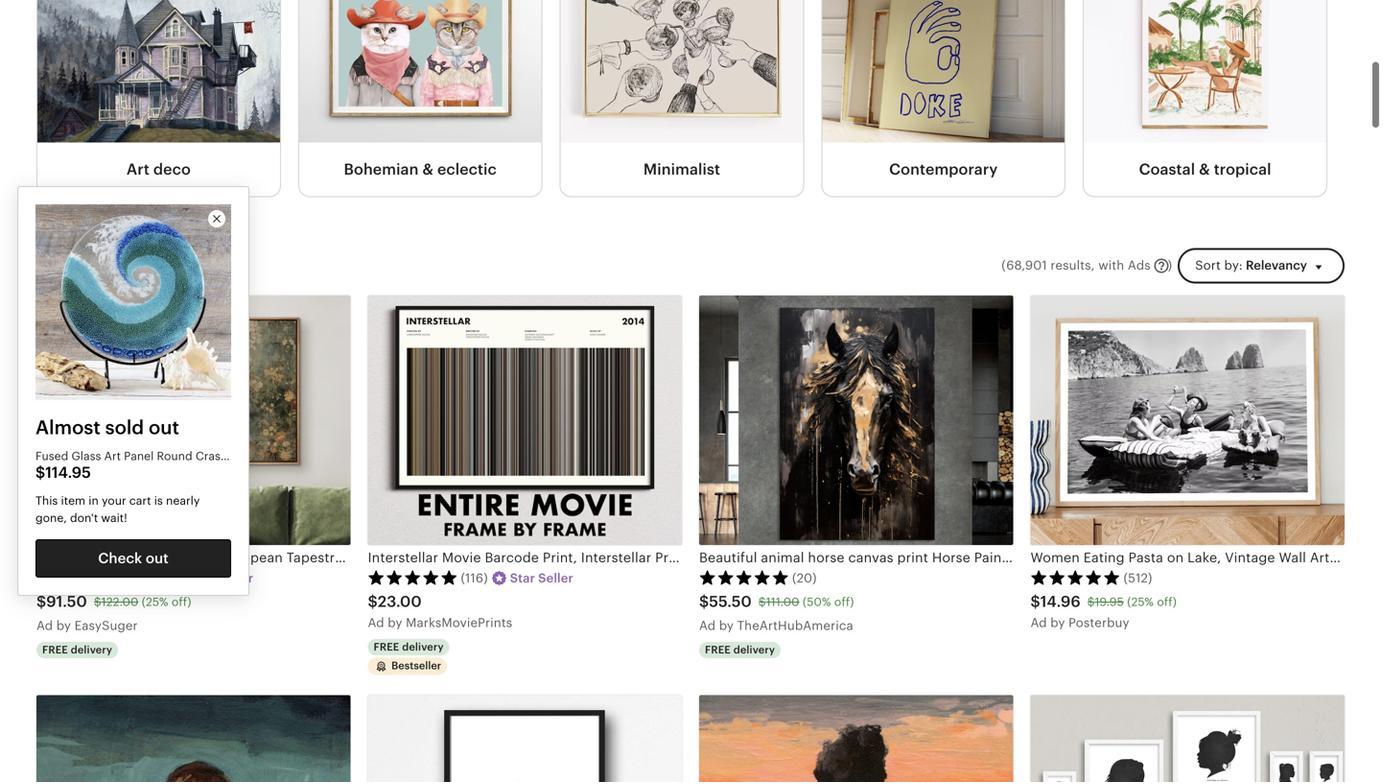 Task type: vqa. For each thing, say whether or not it's contained in the screenshot.
this item in your cart is nearly gone, don't wait!
yes



Task type: describe. For each thing, give the bounding box(es) containing it.
y inside '$ 14.96 $ 19.95 (25% off) a d b y posterbuy'
[[1059, 587, 1066, 601]]

sold
[[105, 416, 144, 438]]

cart
[[129, 494, 151, 507]]

deco
[[153, 132, 191, 149]]

14.96
[[1041, 564, 1081, 581]]

delivery for 91.50
[[71, 615, 112, 627]]

custom silhouette portrait print, christmas gift for mom, soft black farmhouse style print, dad gift, gift under 40, unframed art print image
[[1031, 666, 1345, 782]]

free delivery for 55.50
[[705, 615, 775, 627]]

d inside '$ 14.96 $ 19.95 (25% off) a d b y posterbuy'
[[1039, 587, 1047, 601]]

1 star from the left
[[190, 542, 215, 556]]

d down 91.50
[[45, 590, 53, 604]]

married to the sea . giclee art print image
[[36, 666, 351, 782]]

minimalist
[[644, 132, 721, 149]]

(50%
[[803, 567, 832, 580]]

b inside $ 23.00 a d b y marksmovieprints
[[388, 587, 396, 601]]

coastal & tropical
[[1139, 132, 1272, 149]]

111.00
[[766, 567, 800, 580]]

d inside $ 23.00 a d b y marksmovieprints
[[376, 587, 384, 601]]

$ inside $ 91.50 $ 122.00 (25% off)
[[94, 567, 101, 580]]

this
[[36, 494, 58, 507]]

interstellar movie barcode print, interstellar print, interstellar poster, christopher nolan prints, film student gifts, movie buff gifts image
[[368, 267, 682, 516]]

$ 91.50 $ 122.00 (25% off)
[[36, 564, 191, 581]]

0 vertical spatial out
[[149, 416, 179, 438]]

d down 55.50
[[708, 590, 716, 604]]

$ inside $ 55.50 $ 111.00 (50% off)
[[759, 567, 766, 580]]

2 star seller from the left
[[510, 542, 574, 556]]

filters
[[90, 230, 127, 244]]

(1,210)
[[130, 542, 168, 556]]

y down 55.50
[[727, 590, 734, 604]]

all filters
[[71, 230, 127, 244]]

off) inside '$ 14.96 $ 19.95 (25% off) a d b y posterbuy'
[[1157, 567, 1177, 580]]

posterbuy
[[1069, 587, 1130, 601]]

in
[[89, 494, 99, 507]]

$ 14.96 $ 19.95 (25% off) a d b y posterbuy
[[1031, 564, 1177, 601]]

122.00
[[101, 567, 139, 580]]

y inside $ 23.00 a d b y marksmovieprints
[[396, 587, 403, 601]]

2 seller from the left
[[538, 542, 574, 556]]

a d b y easysuger
[[36, 590, 138, 604]]

nearly
[[166, 494, 200, 507]]

art deco
[[127, 132, 191, 149]]

$ inside $ 23.00 a d b y marksmovieprints
[[368, 564, 378, 581]]

don't
[[70, 512, 98, 525]]

1 horizontal spatial free delivery
[[374, 612, 444, 624]]

2 5 out of 5 stars image from the left
[[368, 541, 458, 556]]

(116)
[[461, 542, 488, 556]]

(512)
[[1124, 542, 1153, 556]]

this item in your cart is nearly gone, don't wait!
[[36, 494, 200, 525]]

check out
[[98, 550, 169, 567]]

a inside '$ 14.96 $ 19.95 (25% off) a d b y posterbuy'
[[1031, 587, 1040, 601]]

gone,
[[36, 512, 67, 525]]

bohemian & eclectic
[[344, 132, 497, 149]]

thearthubamerica
[[737, 590, 854, 604]]

black cat print painting print cat lover gift cat decor cat art decor wall art home decor cat lover gift unframed select your print image
[[368, 666, 682, 782]]



Task type: locate. For each thing, give the bounding box(es) containing it.
(25% down (1,210)
[[142, 567, 168, 580]]

d
[[376, 587, 384, 601], [1039, 587, 1047, 601], [45, 590, 53, 604], [708, 590, 716, 604]]

off) right 19.95
[[1157, 567, 1177, 580]]

bohemian
[[344, 132, 419, 149]]

star seller down nearly
[[190, 542, 254, 556]]

eclectic
[[437, 132, 497, 149]]

2 horizontal spatial off)
[[1157, 567, 1177, 580]]

free delivery up bestseller
[[374, 612, 444, 624]]

3 off) from the left
[[1157, 567, 1177, 580]]

1 & from the left
[[423, 132, 434, 149]]

free delivery
[[374, 612, 444, 624], [42, 615, 112, 627], [705, 615, 775, 627]]

(20)
[[793, 542, 817, 556]]

tropical
[[1214, 132, 1272, 149]]

seller right (1,210)
[[218, 542, 254, 556]]

check
[[98, 550, 142, 567]]

1 star seller from the left
[[190, 542, 254, 556]]

(25% down (512)
[[1128, 567, 1154, 580]]

2 off) from the left
[[835, 567, 855, 580]]

y down 91.50
[[64, 590, 71, 604]]

wait!
[[101, 512, 127, 525]]

1 horizontal spatial &
[[1200, 132, 1211, 149]]

19.95
[[1095, 567, 1124, 580]]

free down 55.50
[[705, 615, 731, 627]]

5 out of 5 stars image for 14.96
[[1031, 541, 1121, 556]]

d down 23.00
[[376, 587, 384, 601]]

free for 55.50
[[705, 615, 731, 627]]

free down the a d b y easysuger
[[42, 615, 68, 627]]

off) inside $ 91.50 $ 122.00 (25% off)
[[172, 567, 191, 580]]

y down 23.00
[[396, 587, 403, 601]]

91.50
[[46, 564, 87, 581]]

(25% inside $ 91.50 $ 122.00 (25% off)
[[142, 567, 168, 580]]

easysuger
[[74, 590, 138, 604]]

star
[[190, 542, 215, 556], [510, 542, 535, 556]]

2 star from the left
[[510, 542, 535, 556]]

1 off) from the left
[[172, 567, 191, 580]]

free up bestseller
[[374, 612, 400, 624]]

5 out of 5 stars image for 55.50
[[699, 541, 790, 556]]

off)
[[172, 567, 191, 580], [835, 567, 855, 580], [1157, 567, 1177, 580]]

1 horizontal spatial (25%
[[1128, 567, 1154, 580]]

5 out of 5 stars image
[[36, 541, 127, 556], [368, 541, 458, 556], [699, 541, 790, 556], [1031, 541, 1121, 556]]

star seller right the (116)
[[510, 542, 574, 556]]

2 horizontal spatial delivery
[[734, 615, 775, 627]]

off) inside $ 55.50 $ 111.00 (50% off)
[[835, 567, 855, 580]]

star right the (116)
[[510, 542, 535, 556]]

delivery down the a d b y easysuger
[[71, 615, 112, 627]]

all
[[71, 230, 87, 244]]

(25% for 91.50
[[142, 567, 168, 580]]

1 horizontal spatial seller
[[538, 542, 574, 556]]

5 out of 5 stars image up 91.50
[[36, 541, 127, 556]]

almost
[[36, 416, 101, 438]]

off) right '(50%'
[[835, 567, 855, 580]]

0 horizontal spatial delivery
[[71, 615, 112, 627]]

& right the coastal
[[1200, 132, 1211, 149]]

0 horizontal spatial off)
[[172, 567, 191, 580]]

y
[[396, 587, 403, 601], [1059, 587, 1066, 601], [64, 590, 71, 604], [727, 590, 734, 604]]

free
[[374, 612, 400, 624], [42, 615, 68, 627], [705, 615, 731, 627]]

marksmovieprints
[[406, 587, 513, 601]]

& left 'eclectic'
[[423, 132, 434, 149]]

1 horizontal spatial off)
[[835, 567, 855, 580]]

1 seller from the left
[[218, 542, 254, 556]]

off) for 91.50
[[172, 567, 191, 580]]

1 horizontal spatial delivery
[[402, 612, 444, 624]]

0 horizontal spatial free
[[42, 615, 68, 627]]

out right check
[[146, 550, 169, 567]]

1 (25% from the left
[[142, 567, 168, 580]]

delivery down a d b y thearthubamerica
[[734, 615, 775, 627]]

0 horizontal spatial (25%
[[142, 567, 168, 580]]

2 & from the left
[[1200, 132, 1211, 149]]

a inside $ 23.00 a d b y marksmovieprints
[[368, 587, 377, 601]]

$
[[36, 564, 46, 581], [368, 564, 378, 581], [699, 564, 709, 581], [1031, 564, 1041, 581], [94, 567, 101, 580], [759, 567, 766, 580], [1088, 567, 1095, 580]]

1 horizontal spatial star
[[510, 542, 535, 556]]

a
[[368, 587, 377, 601], [1031, 587, 1040, 601], [36, 590, 45, 604], [699, 590, 708, 604]]

$114.95
[[36, 464, 91, 481]]

a down $ 55.50 $ 111.00 (50% off)
[[699, 590, 708, 604]]

0 horizontal spatial star seller
[[190, 542, 254, 556]]

delivery
[[402, 612, 444, 624], [71, 615, 112, 627], [734, 615, 775, 627]]

0 horizontal spatial seller
[[218, 542, 254, 556]]

0 horizontal spatial star
[[190, 542, 215, 556]]

almost sold out
[[36, 416, 179, 438]]

summer sunset .  giclee art print available in all sizes image
[[699, 666, 1014, 782]]

a d b y thearthubamerica
[[699, 590, 854, 604]]

1 vertical spatial out
[[146, 550, 169, 567]]

& for coastal
[[1200, 132, 1211, 149]]

0 horizontal spatial free delivery
[[42, 615, 112, 627]]

b down 91.50
[[56, 590, 64, 604]]

off) for 55.50
[[835, 567, 855, 580]]

free delivery for 91.50
[[42, 615, 112, 627]]

out
[[149, 416, 179, 438], [146, 550, 169, 567]]

seller
[[218, 542, 254, 556], [538, 542, 574, 556]]

1 horizontal spatial star seller
[[510, 542, 574, 556]]

d down 14.96
[[1039, 587, 1047, 601]]

off) right check out
[[172, 567, 191, 580]]

beautiful animal horse canvas print horse painting large canvas art large original horse oil painting on canvas animal wall art abstract art image
[[699, 267, 1014, 516]]

0 horizontal spatial &
[[423, 132, 434, 149]]

seller right the (116)
[[538, 542, 574, 556]]

free delivery down the a d b y easysuger
[[42, 615, 112, 627]]

$ 55.50 $ 111.00 (50% off)
[[699, 564, 855, 581]]

your
[[102, 494, 126, 507]]

coastal
[[1139, 132, 1196, 149]]

1 horizontal spatial free
[[374, 612, 400, 624]]

5 out of 5 stars image up 23.00
[[368, 541, 458, 556]]

&
[[423, 132, 434, 149], [1200, 132, 1211, 149]]

contemporary
[[890, 132, 998, 149]]

delivery for 55.50
[[734, 615, 775, 627]]

2 (25% from the left
[[1128, 567, 1154, 580]]

3 5 out of 5 stars image from the left
[[699, 541, 790, 556]]

star down nearly
[[190, 542, 215, 556]]

4 5 out of 5 stars image from the left
[[1031, 541, 1121, 556]]

easysuger 2 panels antique european tapestry | vintage nature framed large gallery art, antique art ready to hang 2pt image
[[36, 267, 351, 516]]

out right sold
[[149, 416, 179, 438]]

women eating pasta on lake, vintage wall art, funny art, pasta picnic on lake, picnic on lake, art poster,  art print image
[[1031, 267, 1345, 516]]

a left the marksmovieprints
[[368, 587, 377, 601]]

y down 14.96
[[1059, 587, 1066, 601]]

5 out of 5 stars image for 91.50
[[36, 541, 127, 556]]

free for 91.50
[[42, 615, 68, 627]]

1 5 out of 5 stars image from the left
[[36, 541, 127, 556]]

(25%
[[142, 567, 168, 580], [1128, 567, 1154, 580]]

& for bohemian
[[423, 132, 434, 149]]

5 out of 5 stars image up 14.96
[[1031, 541, 1121, 556]]

b
[[388, 587, 396, 601], [1051, 587, 1059, 601], [56, 590, 64, 604], [719, 590, 727, 604]]

b inside '$ 14.96 $ 19.95 (25% off) a d b y posterbuy'
[[1051, 587, 1059, 601]]

(25% for 14.96
[[1128, 567, 1154, 580]]

55.50
[[709, 564, 752, 581]]

item
[[61, 494, 86, 507]]

b down 14.96
[[1051, 587, 1059, 601]]

b down 55.50
[[719, 590, 727, 604]]

2 horizontal spatial free
[[705, 615, 731, 627]]

delivery up bestseller
[[402, 612, 444, 624]]

art
[[127, 132, 150, 149]]

a left "posterbuy"
[[1031, 587, 1040, 601]]

a left easysuger at the left of the page
[[36, 590, 45, 604]]

5 out of 5 stars image up 55.50
[[699, 541, 790, 556]]

$ 23.00 a d b y marksmovieprints
[[368, 564, 513, 601]]

b down 23.00
[[388, 587, 396, 601]]

23.00
[[378, 564, 422, 581]]

(25% inside '$ 14.96 $ 19.95 (25% off) a d b y posterbuy'
[[1128, 567, 1154, 580]]

free delivery down a d b y thearthubamerica
[[705, 615, 775, 627]]

bestseller
[[392, 631, 442, 643]]

all filters button
[[36, 220, 141, 255]]

star seller
[[190, 542, 254, 556], [510, 542, 574, 556]]

2 horizontal spatial free delivery
[[705, 615, 775, 627]]

is
[[154, 494, 163, 507]]



